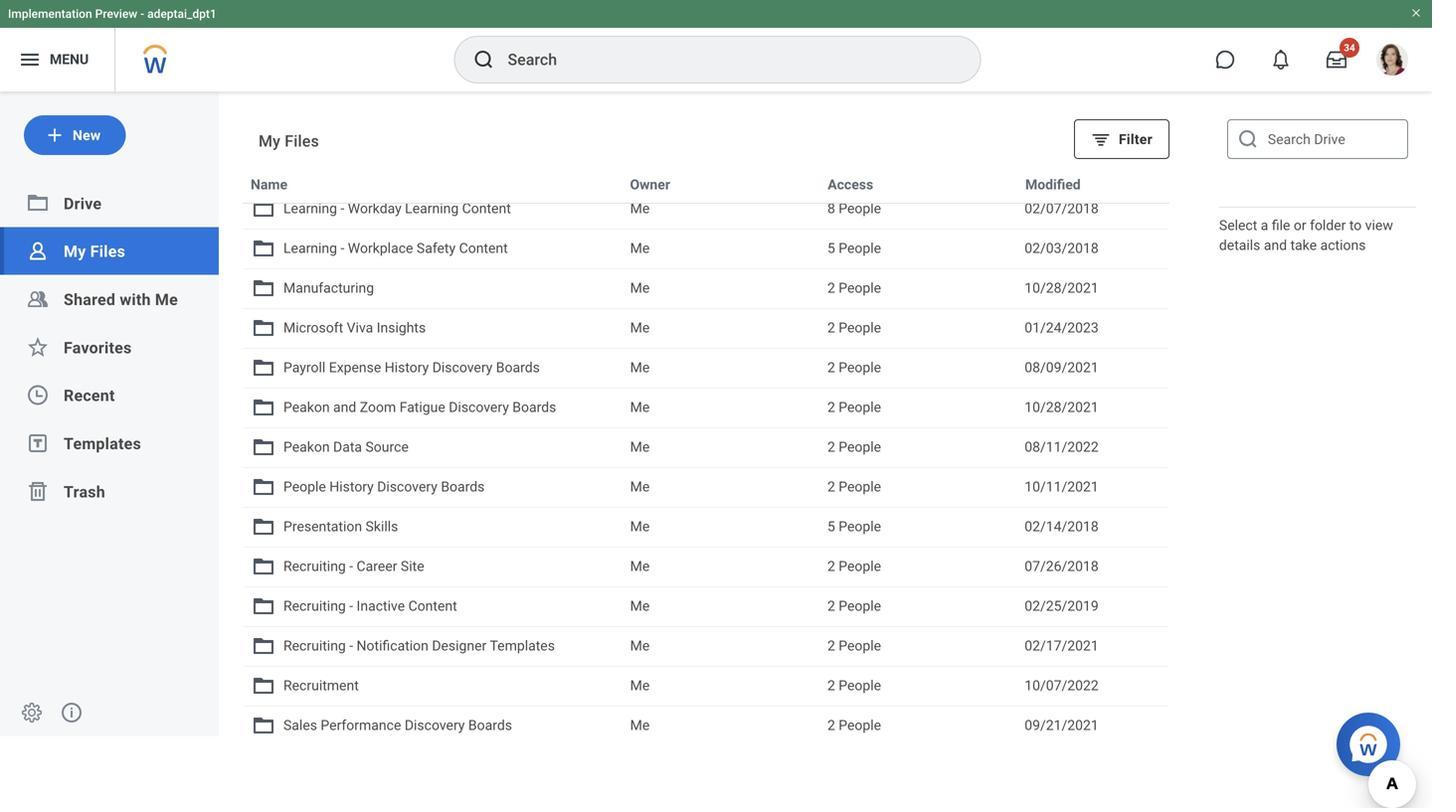 Task type: describe. For each thing, give the bounding box(es) containing it.
learning - workplace safety content link
[[252, 237, 614, 261]]

workday
[[348, 200, 402, 217]]

me for people history discovery boards
[[630, 479, 650, 495]]

8 people link
[[828, 198, 1009, 220]]

02/17/2021
[[1025, 638, 1099, 655]]

inbox large image
[[1327, 50, 1347, 70]]

payroll
[[284, 360, 326, 376]]

recruiting - inactive content link
[[252, 595, 614, 619]]

2 for microsoft viva insights
[[828, 320, 835, 336]]

2 people for manufacturing
[[828, 280, 881, 296]]

me cell for payroll expense history discovery boards
[[622, 349, 820, 387]]

peakon and zoom fatigue discovery boards
[[284, 399, 556, 416]]

select
[[1219, 217, 1258, 234]]

me cell for peakon and zoom fatigue discovery boards
[[622, 389, 820, 427]]

my inside 'item list' element
[[259, 132, 281, 151]]

10/07/2022
[[1025, 678, 1099, 694]]

row containing sales performance discovery boards
[[243, 706, 1170, 746]]

people for people history discovery boards
[[839, 479, 881, 495]]

to
[[1350, 217, 1362, 234]]

me cell for recruiting - notification designer templates
[[622, 628, 820, 666]]

clock image
[[26, 383, 50, 407]]

recruiting - notification designer templates link
[[252, 635, 614, 659]]

row containing learning - workday learning content
[[243, 189, 1170, 229]]

row containing manufacturing
[[243, 269, 1170, 308]]

2 for payroll expense history discovery boards
[[828, 360, 835, 376]]

learning - workplace safety content
[[284, 240, 508, 257]]

2 people for recruitment
[[828, 678, 881, 694]]

me cell for sales performance discovery boards
[[622, 707, 820, 745]]

5 for 02/03/2018
[[828, 240, 835, 257]]

2 people for microsoft viva insights
[[828, 320, 881, 336]]

recruitment link
[[252, 674, 614, 698]]

people for manufacturing
[[839, 280, 881, 296]]

implementation preview -   adeptai_dpt1
[[8, 7, 217, 21]]

09/21/2021
[[1025, 718, 1099, 734]]

recruiting for recruiting - career site
[[284, 559, 346, 575]]

34
[[1344, 42, 1356, 54]]

2 people for recruiting - inactive content
[[828, 598, 881, 615]]

learning - workday learning content link
[[252, 197, 614, 221]]

templates inside grid
[[490, 638, 555, 655]]

or
[[1294, 217, 1307, 234]]

me for peakon and zoom fatigue discovery boards
[[630, 399, 650, 416]]

2 people for sales performance discovery boards
[[828, 718, 881, 734]]

2 people link for people history discovery boards
[[828, 476, 1009, 498]]

1 vertical spatial search image
[[1236, 127, 1260, 151]]

file
[[1272, 217, 1291, 234]]

peakon data source link
[[252, 436, 614, 460]]

me cell for people history discovery boards
[[622, 469, 820, 506]]

microsoft
[[284, 320, 343, 336]]

5 for 02/14/2018
[[828, 519, 835, 535]]

row containing name
[[243, 164, 1170, 204]]

folder open image
[[26, 191, 50, 215]]

row containing recruiting - notification designer templates
[[243, 627, 1170, 666]]

- for recruiting - notification designer templates
[[349, 638, 353, 655]]

me for learning - workday learning content
[[630, 200, 650, 217]]

10/28/2021 for peakon and zoom fatigue discovery boards
[[1025, 399, 1099, 416]]

recruiting - career site
[[284, 559, 424, 575]]

performance
[[321, 718, 401, 734]]

site
[[401, 559, 424, 575]]

2 people link for peakon and zoom fatigue discovery boards
[[828, 397, 1009, 419]]

and inside select a file or folder to view details and take actions
[[1264, 237, 1287, 254]]

view
[[1366, 217, 1394, 234]]

recruiting for recruiting - notification designer templates
[[284, 638, 346, 655]]

me cell for recruitment
[[622, 667, 820, 705]]

manufacturing
[[284, 280, 374, 296]]

discovery inside payroll expense history discovery boards link
[[432, 360, 493, 376]]

menu button
[[0, 28, 115, 92]]

- for learning - workday learning content
[[341, 200, 345, 217]]

people for presentation skills
[[839, 519, 881, 535]]

inactive
[[357, 598, 405, 615]]

zoom
[[360, 399, 396, 416]]

justify image
[[18, 48, 42, 72]]

me cell for presentation skills
[[622, 508, 820, 546]]

implementation
[[8, 7, 92, 21]]

10/28/2021 for manufacturing
[[1025, 280, 1099, 296]]

2 people link for sales performance discovery boards
[[828, 715, 1009, 737]]

02/07/2018
[[1025, 200, 1099, 217]]

row containing peakon and zoom fatigue discovery boards
[[243, 388, 1170, 428]]

folder
[[1310, 217, 1346, 234]]

me cell for microsoft viva insights
[[622, 309, 820, 347]]

safety
[[417, 240, 456, 257]]

info image
[[60, 701, 84, 725]]

08/11/2022
[[1025, 439, 1099, 456]]

2 for people history discovery boards
[[828, 479, 835, 495]]

sales
[[284, 718, 317, 734]]

2 for manufacturing
[[828, 280, 835, 296]]

row containing learning - workplace safety content
[[243, 229, 1170, 269]]

2 people for payroll expense history discovery boards
[[828, 360, 881, 376]]

payroll expense history discovery boards
[[284, 360, 540, 376]]

me for microsoft viva insights
[[630, 320, 650, 336]]

name
[[251, 177, 288, 193]]

drive
[[64, 194, 102, 213]]

0 horizontal spatial my
[[64, 242, 86, 261]]

fatigue
[[400, 399, 445, 416]]

filter image
[[1091, 129, 1111, 149]]

4 folder image from the top
[[252, 515, 276, 539]]

0 vertical spatial templates
[[64, 435, 141, 454]]

drive button
[[64, 194, 102, 213]]

me cell for learning - workplace safety content
[[622, 230, 820, 268]]

my files button
[[64, 242, 125, 261]]

people for recruiting - career site
[[839, 559, 881, 575]]

select a file or folder to view details and take actions
[[1219, 217, 1394, 254]]

2 people for recruiting - notification designer templates
[[828, 638, 881, 655]]

notifications large image
[[1271, 50, 1291, 70]]

discovery inside people history discovery boards link
[[377, 479, 438, 495]]

2 people link for recruiting - notification designer templates
[[828, 636, 1009, 658]]

access button
[[824, 173, 878, 197]]

recent button
[[64, 387, 115, 406]]

learning - workday learning content
[[284, 200, 511, 217]]

presentation
[[284, 519, 362, 535]]

access
[[828, 177, 874, 193]]

2 people link for recruitment
[[828, 675, 1009, 697]]

peakon for peakon and zoom fatigue discovery boards
[[284, 399, 330, 416]]

- for recruiting - inactive content
[[349, 598, 353, 615]]

people history discovery boards link
[[252, 476, 614, 499]]

row containing recruitment
[[243, 666, 1170, 706]]

insights
[[377, 320, 426, 336]]

6 folder image from the top
[[252, 674, 276, 698]]

favorites
[[64, 339, 132, 357]]

profile logan mcneil image
[[1377, 44, 1409, 80]]

2 people for peakon data source
[[828, 439, 881, 456]]

1 folder image from the top
[[252, 237, 276, 261]]

a
[[1261, 217, 1269, 234]]

filter button
[[1074, 119, 1170, 159]]

2 people link for microsoft viva insights
[[828, 317, 1009, 339]]

peakon and zoom fatigue discovery boards link
[[252, 396, 614, 420]]

people for recruitment
[[839, 678, 881, 694]]

skills
[[366, 519, 398, 535]]

preview
[[95, 7, 137, 21]]

5 people for 02/14/2018
[[828, 519, 881, 535]]

sales performance discovery boards
[[284, 718, 512, 734]]

source
[[366, 439, 409, 456]]

microsoft viva insights link
[[252, 316, 614, 340]]

row containing payroll expense history discovery boards
[[243, 348, 1170, 388]]

trash button
[[64, 483, 105, 502]]

8 people
[[828, 200, 881, 217]]

02/14/2018
[[1025, 519, 1099, 535]]

row containing recruiting - inactive content
[[243, 587, 1170, 627]]

with
[[120, 290, 151, 309]]



Task type: vqa. For each thing, say whether or not it's contained in the screenshot.


Task type: locate. For each thing, give the bounding box(es) containing it.
my files up name
[[259, 132, 319, 151]]

recruiting - inactive content
[[284, 598, 457, 615]]

content
[[462, 200, 511, 217], [459, 240, 508, 257], [408, 598, 457, 615]]

learning for workplace
[[284, 240, 337, 257]]

10/28/2021 up 08/11/2022
[[1025, 399, 1099, 416]]

1 peakon from the top
[[284, 399, 330, 416]]

0 horizontal spatial and
[[333, 399, 356, 416]]

notification
[[357, 638, 429, 655]]

peakon left data
[[284, 439, 330, 456]]

me for manufacturing
[[630, 280, 650, 296]]

0 vertical spatial files
[[285, 132, 319, 151]]

9 me cell from the top
[[622, 508, 820, 546]]

0 vertical spatial content
[[462, 200, 511, 217]]

me cell for peakon data source
[[622, 429, 820, 467]]

1 horizontal spatial files
[[285, 132, 319, 151]]

1 vertical spatial content
[[459, 240, 508, 257]]

1 5 from the top
[[828, 240, 835, 257]]

3 2 people from the top
[[828, 360, 881, 376]]

star image
[[26, 335, 50, 359]]

1 row from the top
[[243, 164, 1170, 204]]

0 vertical spatial 5
[[828, 240, 835, 257]]

2 vertical spatial recruiting
[[284, 638, 346, 655]]

-
[[140, 7, 144, 21], [341, 200, 345, 217], [341, 240, 345, 257], [349, 559, 353, 575], [349, 598, 353, 615], [349, 638, 353, 655]]

row containing recruiting - career site
[[243, 547, 1170, 587]]

4 2 people link from the top
[[828, 397, 1009, 419]]

content for learning - workday learning content
[[462, 200, 511, 217]]

discovery down 'microsoft viva insights' link at the left top
[[432, 360, 493, 376]]

2 for peakon and zoom fatigue discovery boards
[[828, 399, 835, 416]]

and down file
[[1264, 237, 1287, 254]]

2 for sales performance discovery boards
[[828, 718, 835, 734]]

2 row from the top
[[243, 189, 1170, 229]]

me cell for recruiting - inactive content
[[622, 588, 820, 626]]

people for peakon data source
[[839, 439, 881, 456]]

2 2 people from the top
[[828, 320, 881, 336]]

2 vertical spatial content
[[408, 598, 457, 615]]

8 me cell from the top
[[622, 469, 820, 506]]

me for learning - workplace safety content
[[630, 240, 650, 257]]

- left career
[[349, 559, 353, 575]]

2 people link for recruiting - inactive content
[[828, 596, 1009, 618]]

history down data
[[330, 479, 374, 495]]

plus image
[[45, 125, 65, 145]]

2 for recruiting - inactive content
[[828, 598, 835, 615]]

and
[[1264, 237, 1287, 254], [333, 399, 356, 416]]

details
[[1219, 237, 1261, 254]]

grid containing name
[[243, 164, 1170, 746]]

1 5 people from the top
[[828, 240, 881, 257]]

learning up manufacturing
[[284, 240, 337, 257]]

08/09/2021
[[1025, 360, 1099, 376]]

2 people link for peakon data source
[[828, 437, 1009, 459]]

history down insights
[[385, 360, 429, 376]]

history inside payroll expense history discovery boards link
[[385, 360, 429, 376]]

02/25/2019
[[1025, 598, 1099, 615]]

me for recruitment
[[630, 678, 650, 694]]

1 horizontal spatial templates
[[490, 638, 555, 655]]

search image inside menu banner
[[472, 48, 496, 72]]

3 2 people link from the top
[[828, 357, 1009, 379]]

recruitment
[[284, 678, 359, 694]]

- inside "link"
[[349, 598, 353, 615]]

templates right designer
[[490, 638, 555, 655]]

close environment banner image
[[1411, 7, 1423, 19]]

0 vertical spatial my
[[259, 132, 281, 151]]

content down recruiting - career site link
[[408, 598, 457, 615]]

2 people link for payroll expense history discovery boards
[[828, 357, 1009, 379]]

content right 'safety'
[[459, 240, 508, 257]]

1 horizontal spatial my files
[[259, 132, 319, 151]]

5 folder image from the top
[[252, 555, 276, 579]]

row
[[243, 164, 1170, 204], [243, 189, 1170, 229], [243, 229, 1170, 269], [243, 269, 1170, 308], [243, 308, 1170, 348], [243, 348, 1170, 388], [243, 388, 1170, 428], [243, 428, 1170, 468], [243, 468, 1170, 507], [243, 507, 1170, 547], [243, 547, 1170, 587], [243, 587, 1170, 627], [243, 627, 1170, 666], [243, 666, 1170, 706], [243, 706, 1170, 746]]

- left inactive
[[349, 598, 353, 615]]

favorites button
[[64, 339, 132, 357]]

1 vertical spatial peakon
[[284, 439, 330, 456]]

my files up the shared
[[64, 242, 125, 261]]

1 2 people link from the top
[[828, 278, 1009, 299]]

8 2 people link from the top
[[828, 596, 1009, 618]]

2 people link for recruiting - career site
[[828, 556, 1009, 578]]

2 people
[[828, 280, 881, 296], [828, 320, 881, 336], [828, 360, 881, 376], [828, 399, 881, 416], [828, 439, 881, 456], [828, 479, 881, 495], [828, 559, 881, 575], [828, 598, 881, 615], [828, 638, 881, 655], [828, 678, 881, 694], [828, 718, 881, 734]]

microsoft viva insights
[[284, 320, 426, 336]]

and inside peakon and zoom fatigue discovery boards link
[[333, 399, 356, 416]]

2 people link
[[828, 278, 1009, 299], [828, 317, 1009, 339], [828, 357, 1009, 379], [828, 397, 1009, 419], [828, 437, 1009, 459], [828, 476, 1009, 498], [828, 556, 1009, 578], [828, 596, 1009, 618], [828, 636, 1009, 658], [828, 675, 1009, 697], [828, 715, 1009, 737]]

owner
[[630, 177, 670, 193]]

1 2 people from the top
[[828, 280, 881, 296]]

manufacturing link
[[252, 277, 614, 300]]

recruiting - career site link
[[252, 555, 614, 579]]

2 for recruitment
[[828, 678, 835, 694]]

peakon down payroll
[[284, 399, 330, 416]]

9 2 from the top
[[828, 638, 835, 655]]

2 people link for manufacturing
[[828, 278, 1009, 299]]

templates down recent
[[64, 435, 141, 454]]

4 row from the top
[[243, 269, 1170, 308]]

12 me cell from the top
[[622, 628, 820, 666]]

0 vertical spatial and
[[1264, 237, 1287, 254]]

discovery inside sales performance discovery boards link
[[405, 718, 465, 734]]

new button
[[24, 115, 126, 155]]

grid
[[243, 164, 1170, 746]]

02/03/2018
[[1025, 240, 1099, 257]]

my files inside 'item list' element
[[259, 132, 319, 151]]

2 me cell from the top
[[622, 230, 820, 268]]

modified
[[1026, 177, 1081, 193]]

recruiting down presentation
[[284, 559, 346, 575]]

learning down name
[[284, 200, 337, 217]]

3 row from the top
[[243, 229, 1170, 269]]

peakon for peakon data source
[[284, 439, 330, 456]]

recruiting - notification designer templates
[[284, 638, 555, 655]]

templates button
[[64, 435, 141, 454]]

2 for recruiting - career site
[[828, 559, 835, 575]]

1 horizontal spatial history
[[385, 360, 429, 376]]

10/28/2021
[[1025, 280, 1099, 296], [1025, 399, 1099, 416]]

designer
[[432, 638, 487, 655]]

11 2 people link from the top
[[828, 715, 1009, 737]]

6 2 people from the top
[[828, 479, 881, 495]]

learning for workday
[[284, 200, 337, 217]]

viva
[[347, 320, 373, 336]]

filter
[[1119, 131, 1153, 147]]

people for learning - workday learning content
[[839, 200, 881, 217]]

8 2 from the top
[[828, 598, 835, 615]]

data
[[333, 439, 362, 456]]

me for recruiting - inactive content
[[630, 598, 650, 615]]

me for peakon data source
[[630, 439, 650, 456]]

2 5 people link from the top
[[828, 516, 1009, 538]]

my up name
[[259, 132, 281, 151]]

history
[[385, 360, 429, 376], [330, 479, 374, 495]]

34 button
[[1315, 38, 1360, 82]]

actions
[[1321, 237, 1366, 254]]

gear image
[[20, 701, 44, 725]]

0 horizontal spatial templates
[[64, 435, 141, 454]]

shared with me button
[[64, 290, 178, 309]]

7 2 people from the top
[[828, 559, 881, 575]]

9 2 people link from the top
[[828, 636, 1009, 658]]

discovery right fatigue
[[449, 399, 509, 416]]

4 2 people from the top
[[828, 399, 881, 416]]

0 horizontal spatial my files
[[64, 242, 125, 261]]

take
[[1291, 237, 1317, 254]]

2 for recruiting - notification designer templates
[[828, 638, 835, 655]]

people history discovery boards
[[284, 479, 485, 495]]

folder image
[[252, 197, 276, 221], [252, 197, 276, 221], [252, 237, 276, 261], [252, 277, 276, 300], [252, 277, 276, 300], [252, 316, 276, 340], [252, 316, 276, 340], [252, 356, 276, 380], [252, 356, 276, 380], [252, 396, 276, 420], [252, 436, 276, 460], [252, 436, 276, 460], [252, 476, 276, 499], [252, 515, 276, 539], [252, 555, 276, 579], [252, 595, 276, 619], [252, 595, 276, 619], [252, 635, 276, 659], [252, 635, 276, 659], [252, 674, 276, 698], [252, 714, 276, 738]]

2 for peakon data source
[[828, 439, 835, 456]]

new
[[73, 127, 101, 143]]

1 2 from the top
[[828, 280, 835, 296]]

presentation skills
[[284, 519, 398, 535]]

1 10/28/2021 from the top
[[1025, 280, 1099, 296]]

3 folder image from the top
[[252, 476, 276, 499]]

12 row from the top
[[243, 587, 1170, 627]]

adeptai_dpt1
[[147, 7, 217, 21]]

presentation skills link
[[252, 515, 614, 539]]

recruiting up recruitment
[[284, 638, 346, 655]]

07/26/2018
[[1025, 559, 1099, 575]]

my files
[[259, 132, 319, 151], [64, 242, 125, 261]]

people for recruiting - inactive content
[[839, 598, 881, 615]]

10 2 people link from the top
[[828, 675, 1009, 697]]

files up name
[[285, 132, 319, 151]]

trash image
[[26, 480, 50, 503]]

2 5 people from the top
[[828, 519, 881, 535]]

recruiting inside "link"
[[284, 598, 346, 615]]

0 vertical spatial 10/28/2021
[[1025, 280, 1099, 296]]

1 horizontal spatial my
[[259, 132, 281, 151]]

expense
[[329, 360, 381, 376]]

0 vertical spatial history
[[385, 360, 429, 376]]

me cell
[[622, 190, 820, 228], [622, 230, 820, 268], [622, 270, 820, 307], [622, 309, 820, 347], [622, 349, 820, 387], [622, 389, 820, 427], [622, 429, 820, 467], [622, 469, 820, 506], [622, 508, 820, 546], [622, 548, 820, 586], [622, 588, 820, 626], [622, 628, 820, 666], [622, 667, 820, 705], [622, 707, 820, 745]]

5 people
[[828, 240, 881, 257], [828, 519, 881, 535]]

2 2 from the top
[[828, 320, 835, 336]]

13 row from the top
[[243, 627, 1170, 666]]

recent
[[64, 387, 115, 406]]

3 me cell from the top
[[622, 270, 820, 307]]

recruiting for recruiting - inactive content
[[284, 598, 346, 615]]

menu
[[50, 51, 89, 68]]

1 me cell from the top
[[622, 190, 820, 228]]

11 row from the top
[[243, 547, 1170, 587]]

history inside people history discovery boards link
[[330, 479, 374, 495]]

me for presentation skills
[[630, 519, 650, 535]]

4 me cell from the top
[[622, 309, 820, 347]]

5 people link for 02/03/2018
[[828, 238, 1009, 260]]

1 vertical spatial 5 people
[[828, 519, 881, 535]]

5 row from the top
[[243, 308, 1170, 348]]

1 vertical spatial 10/28/2021
[[1025, 399, 1099, 416]]

my right user image at the left of page
[[64, 242, 86, 261]]

3 recruiting from the top
[[284, 638, 346, 655]]

me cell for recruiting - career site
[[622, 548, 820, 586]]

2 people for recruiting - career site
[[828, 559, 881, 575]]

1 vertical spatial my files
[[64, 242, 125, 261]]

0 horizontal spatial search image
[[472, 48, 496, 72]]

11 2 from the top
[[828, 718, 835, 734]]

- right the preview
[[140, 7, 144, 21]]

- for recruiting - career site
[[349, 559, 353, 575]]

search drive field
[[1227, 119, 1409, 159]]

0 vertical spatial recruiting
[[284, 559, 346, 575]]

me for recruiting - notification designer templates
[[630, 638, 650, 655]]

6 row from the top
[[243, 348, 1170, 388]]

row containing presentation skills
[[243, 507, 1170, 547]]

me for payroll expense history discovery boards
[[630, 360, 650, 376]]

9 row from the top
[[243, 468, 1170, 507]]

1 vertical spatial 5 people link
[[828, 516, 1009, 538]]

11 me cell from the top
[[622, 588, 820, 626]]

people for recruiting - notification designer templates
[[839, 638, 881, 655]]

2 people for people history discovery boards
[[828, 479, 881, 495]]

- left workday
[[341, 200, 345, 217]]

5 2 people link from the top
[[828, 437, 1009, 459]]

discovery down recruitment 'link'
[[405, 718, 465, 734]]

me for recruiting - career site
[[630, 559, 650, 575]]

people for payroll expense history discovery boards
[[839, 360, 881, 376]]

1 recruiting from the top
[[284, 559, 346, 575]]

1 vertical spatial recruiting
[[284, 598, 346, 615]]

sales performance discovery boards link
[[252, 714, 614, 738]]

people for microsoft viva insights
[[839, 320, 881, 336]]

shared with me image
[[26, 287, 50, 311]]

0 vertical spatial 5 people link
[[828, 238, 1009, 260]]

6 2 from the top
[[828, 479, 835, 495]]

7 me cell from the top
[[622, 429, 820, 467]]

search image
[[472, 48, 496, 72], [1236, 127, 1260, 151]]

1 vertical spatial 5
[[828, 519, 835, 535]]

folder image
[[252, 237, 276, 261], [252, 396, 276, 420], [252, 476, 276, 499], [252, 515, 276, 539], [252, 555, 276, 579], [252, 674, 276, 698], [252, 714, 276, 738]]

- left workplace
[[341, 240, 345, 257]]

0 vertical spatial my files
[[259, 132, 319, 151]]

shared
[[64, 290, 116, 309]]

files inside 'item list' element
[[285, 132, 319, 151]]

7 2 people link from the top
[[828, 556, 1009, 578]]

10 row from the top
[[243, 507, 1170, 547]]

1 vertical spatial templates
[[490, 638, 555, 655]]

10/28/2021 down 02/03/2018
[[1025, 280, 1099, 296]]

2 2 people link from the top
[[828, 317, 1009, 339]]

1 vertical spatial my
[[64, 242, 86, 261]]

files up 'shared with me' button
[[90, 242, 125, 261]]

me
[[630, 200, 650, 217], [630, 240, 650, 257], [630, 280, 650, 296], [155, 290, 178, 309], [630, 320, 650, 336], [630, 360, 650, 376], [630, 399, 650, 416], [630, 439, 650, 456], [630, 479, 650, 495], [630, 519, 650, 535], [630, 559, 650, 575], [630, 598, 650, 615], [630, 638, 650, 655], [630, 678, 650, 694], [630, 718, 650, 734]]

content inside "link"
[[408, 598, 457, 615]]

14 me cell from the top
[[622, 707, 820, 745]]

owner button
[[626, 173, 674, 197]]

Search Workday  search field
[[508, 38, 940, 82]]

boards
[[496, 360, 540, 376], [513, 399, 556, 416], [441, 479, 485, 495], [468, 718, 512, 734]]

2 recruiting from the top
[[284, 598, 346, 615]]

workplace
[[348, 240, 413, 257]]

files
[[285, 132, 319, 151], [90, 242, 125, 261]]

10 2 from the top
[[828, 678, 835, 694]]

8
[[828, 200, 835, 217]]

me cell for manufacturing
[[622, 270, 820, 307]]

- inside menu banner
[[140, 7, 144, 21]]

people for sales performance discovery boards
[[839, 718, 881, 734]]

6 2 people link from the top
[[828, 476, 1009, 498]]

2 10/28/2021 from the top
[[1025, 399, 1099, 416]]

payroll expense history discovery boards link
[[252, 356, 614, 380]]

11 2 people from the top
[[828, 718, 881, 734]]

2 people for peakon and zoom fatigue discovery boards
[[828, 399, 881, 416]]

content up learning - workplace safety content link
[[462, 200, 511, 217]]

grid inside 'item list' element
[[243, 164, 1170, 746]]

me for sales performance discovery boards
[[630, 718, 650, 734]]

1 vertical spatial files
[[90, 242, 125, 261]]

7 folder image from the top
[[252, 714, 276, 738]]

people for peakon and zoom fatigue discovery boards
[[839, 399, 881, 416]]

2 5 from the top
[[828, 519, 835, 535]]

5 me cell from the top
[[622, 349, 820, 387]]

0 horizontal spatial files
[[90, 242, 125, 261]]

shared with me
[[64, 290, 178, 309]]

1 horizontal spatial and
[[1264, 237, 1287, 254]]

2 folder image from the top
[[252, 396, 276, 420]]

- for learning - workplace safety content
[[341, 240, 345, 257]]

people for learning - workplace safety content
[[839, 240, 881, 257]]

content for learning - workplace safety content
[[459, 240, 508, 257]]

8 row from the top
[[243, 428, 1170, 468]]

menu banner
[[0, 0, 1432, 92]]

0 horizontal spatial history
[[330, 479, 374, 495]]

user image
[[26, 239, 50, 263]]

item list element
[[219, 92, 1194, 746]]

5 people for 02/03/2018
[[828, 240, 881, 257]]

6 me cell from the top
[[622, 389, 820, 427]]

and left zoom
[[333, 399, 356, 416]]

templates
[[64, 435, 141, 454], [490, 638, 555, 655]]

13 me cell from the top
[[622, 667, 820, 705]]

0 vertical spatial 5 people
[[828, 240, 881, 257]]

discovery inside peakon and zoom fatigue discovery boards link
[[449, 399, 509, 416]]

4 2 from the top
[[828, 399, 835, 416]]

2 peakon from the top
[[284, 439, 330, 456]]

8 2 people from the top
[[828, 598, 881, 615]]

3 2 from the top
[[828, 360, 835, 376]]

career
[[357, 559, 397, 575]]

0 vertical spatial search image
[[472, 48, 496, 72]]

10/11/2021
[[1025, 479, 1099, 495]]

1 vertical spatial and
[[333, 399, 356, 416]]

discovery
[[432, 360, 493, 376], [449, 399, 509, 416], [377, 479, 438, 495], [405, 718, 465, 734]]

0 vertical spatial peakon
[[284, 399, 330, 416]]

me cell for learning - workday learning content
[[622, 190, 820, 228]]

9 2 people from the top
[[828, 638, 881, 655]]

1 vertical spatial history
[[330, 479, 374, 495]]

learning up 'safety'
[[405, 200, 459, 217]]

row containing microsoft viva insights
[[243, 308, 1170, 348]]

5 people link for 02/14/2018
[[828, 516, 1009, 538]]

1 horizontal spatial search image
[[1236, 127, 1260, 151]]

10 me cell from the top
[[622, 548, 820, 586]]

my
[[259, 132, 281, 151], [64, 242, 86, 261]]

14 row from the top
[[243, 666, 1170, 706]]

7 2 from the top
[[828, 559, 835, 575]]

1 5 people link from the top
[[828, 238, 1009, 260]]

7 row from the top
[[243, 388, 1170, 428]]

- left 'notification'
[[349, 638, 353, 655]]

discovery down the source
[[377, 479, 438, 495]]

row containing people history discovery boards
[[243, 468, 1170, 507]]

5 2 from the top
[[828, 439, 835, 456]]

5 2 people from the top
[[828, 439, 881, 456]]

15 row from the top
[[243, 706, 1170, 746]]

row containing peakon data source
[[243, 428, 1170, 468]]

recruiting
[[284, 559, 346, 575], [284, 598, 346, 615], [284, 638, 346, 655]]

peakon data source
[[284, 439, 409, 456]]

10 2 people from the top
[[828, 678, 881, 694]]

recruiting down recruiting - career site
[[284, 598, 346, 615]]

trash
[[64, 483, 105, 502]]



